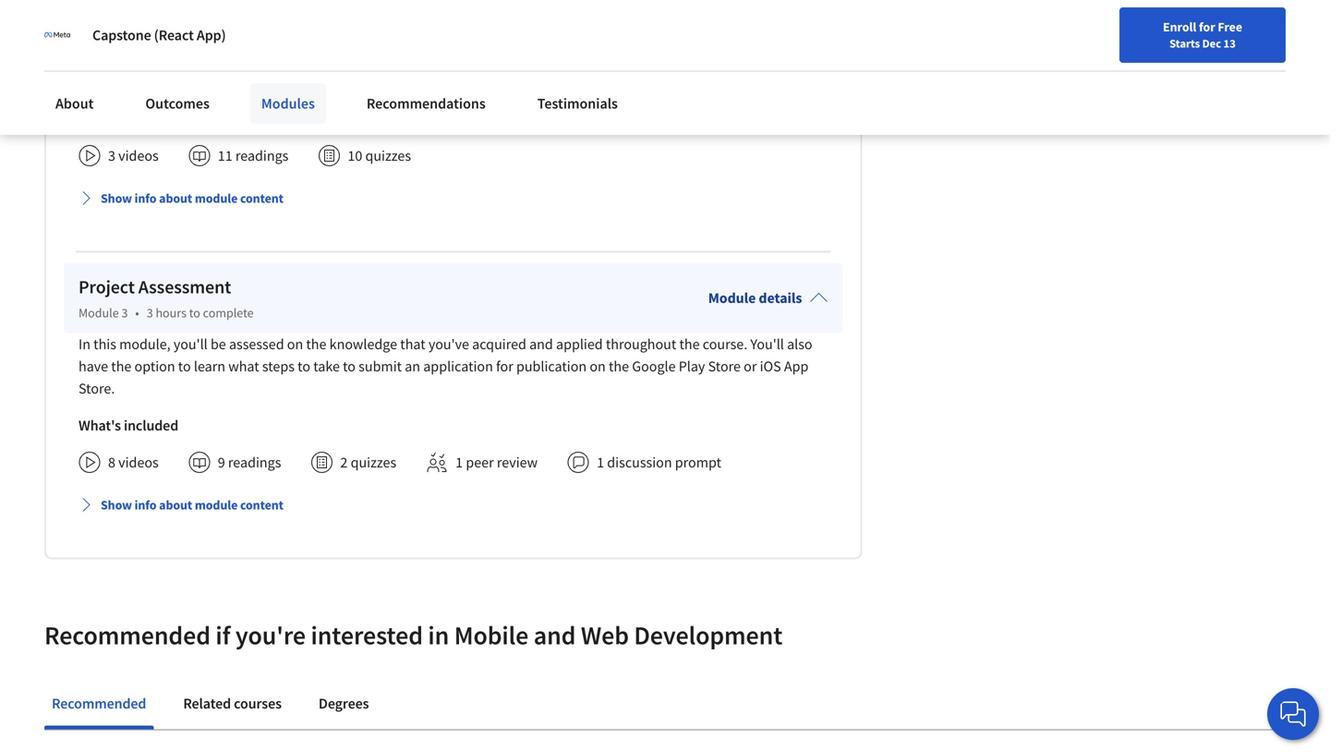Task type: vqa. For each thing, say whether or not it's contained in the screenshot.
first Quiz from the bottom
no



Task type: locate. For each thing, give the bounding box(es) containing it.
2 module, from the top
[[119, 335, 171, 354]]

4
[[147, 20, 153, 37]]

1 what's included from the top
[[79, 110, 178, 128]]

1 module from the top
[[195, 190, 238, 207]]

about
[[159, 190, 192, 207], [159, 497, 192, 513]]

in for in this module, you'll set up the functionality of your app. this calls for you to utilize various react native libraries and components to produce an onboarding flow, navigation routes, a customizable profile page and a food-ordering interface.
[[79, 51, 91, 69]]

for left you
[[492, 51, 509, 69]]

for down acquired
[[496, 357, 514, 376]]

1 horizontal spatial an
[[405, 357, 420, 376]]

an inside in this module, you'll be assessed on the knowledge that you've acquired and applied throughout the course. you'll also have the option to learn what steps to take to submit an application for publication on the google play store or ios app store.
[[405, 357, 420, 376]]

1 vertical spatial quizzes
[[351, 453, 397, 472]]

1 vertical spatial show
[[101, 497, 132, 513]]

0 vertical spatial this
[[93, 51, 116, 69]]

complete
[[203, 20, 254, 37], [203, 305, 254, 321]]

and up publication
[[530, 335, 553, 354]]

2 horizontal spatial 3
[[147, 305, 153, 321]]

show info about module content button down 9
[[71, 489, 291, 522]]

hours down assessment
[[156, 305, 187, 321]]

0 horizontal spatial on
[[287, 335, 303, 354]]

•
[[135, 20, 139, 37], [135, 305, 139, 321]]

1 you'll from the top
[[174, 51, 208, 69]]

in inside in this module, you'll set up the functionality of your app. this calls for you to utilize various react native libraries and components to produce an onboarding flow, navigation routes, a customizable profile page and a food-ordering interface.
[[79, 51, 91, 69]]

0 vertical spatial in
[[79, 51, 91, 69]]

the right up
[[251, 51, 272, 69]]

2 1 from the left
[[597, 453, 604, 472]]

11
[[218, 147, 233, 165]]

0 horizontal spatial an
[[229, 73, 244, 91]]

libraries
[[723, 51, 773, 69]]

1 included from the top
[[124, 110, 178, 128]]

the down throughout
[[609, 357, 629, 376]]

module, up the option
[[119, 335, 171, 354]]

1 this from the top
[[93, 51, 116, 69]]

complete up "be"
[[203, 305, 254, 321]]

this for in this module, you'll be assessed on the knowledge that you've acquired and applied throughout the course. you'll also have the option to learn what steps to take to submit an application for publication on the google play store or ios app store.
[[93, 335, 116, 354]]

in down coursera image
[[79, 51, 91, 69]]

module, for components
[[119, 51, 171, 69]]

1 vertical spatial show info about module content
[[101, 497, 284, 513]]

0 vertical spatial what's
[[79, 110, 121, 128]]

1 vertical spatial info
[[135, 497, 157, 513]]

module down 11
[[195, 190, 238, 207]]

1 vertical spatial module,
[[119, 335, 171, 354]]

what's included up 3 videos
[[79, 110, 178, 128]]

show down 8
[[101, 497, 132, 513]]

0 vertical spatial readings
[[235, 147, 289, 165]]

1 vertical spatial module
[[195, 497, 238, 513]]

2 quizzes
[[340, 453, 397, 472]]

2 • from the top
[[135, 305, 139, 321]]

module, for to
[[119, 335, 171, 354]]

0 horizontal spatial a
[[469, 73, 477, 91]]

content for 11 readings
[[240, 190, 284, 207]]

that
[[400, 335, 426, 354]]

3 videos
[[108, 147, 159, 165]]

1 vertical spatial you'll
[[174, 335, 208, 354]]

0 vertical spatial module
[[195, 190, 238, 207]]

you'll for learn
[[174, 335, 208, 354]]

chat with us image
[[1279, 699, 1308, 729]]

recommendations link
[[356, 83, 497, 124]]

1 vertical spatial this
[[93, 335, 116, 354]]

you'll for to
[[174, 51, 208, 69]]

a
[[469, 73, 477, 91], [667, 73, 675, 91]]

review
[[497, 453, 538, 472]]

9
[[218, 453, 225, 472]]

hours
[[156, 20, 187, 37], [156, 305, 187, 321]]

0 vertical spatial hours
[[156, 20, 187, 37]]

of
[[356, 51, 368, 69]]

1 vertical spatial included
[[124, 416, 178, 435]]

also
[[787, 335, 813, 354]]

module, down the capstone (react app)
[[119, 51, 171, 69]]

videos down outcomes "link"
[[118, 147, 159, 165]]

show info about module content for 9 readings
[[101, 497, 284, 513]]

module, inside in this module, you'll be assessed on the knowledge that you've acquired and applied throughout the course. you'll also have the option to learn what steps to take to submit an application for publication on the google play store or ios app store.
[[119, 335, 171, 354]]

videos right 8
[[118, 453, 159, 472]]

1 horizontal spatial 3
[[121, 305, 128, 321]]

about link
[[44, 83, 105, 124]]

2 hours from the top
[[156, 305, 187, 321]]

applied
[[556, 335, 603, 354]]

a down calls at the left
[[469, 73, 477, 91]]

option
[[134, 357, 175, 376]]

google
[[632, 357, 676, 376]]

1 videos from the top
[[118, 147, 159, 165]]

0 horizontal spatial 2
[[121, 20, 128, 37]]

show for 8
[[101, 497, 132, 513]]

1 vertical spatial an
[[405, 357, 420, 376]]

an down up
[[229, 73, 244, 91]]

you'll
[[174, 51, 208, 69], [174, 335, 208, 354]]

11 readings
[[218, 147, 289, 165]]

on down applied
[[590, 357, 606, 376]]

2 show info about module content from the top
[[101, 497, 284, 513]]

you've
[[429, 335, 469, 354]]

1 left peer
[[456, 453, 463, 472]]

this inside in this module, you'll be assessed on the knowledge that you've acquired and applied throughout the course. you'll also have the option to learn what steps to take to submit an application for publication on the google play store or ios app store.
[[93, 335, 116, 354]]

0 vertical spatial module,
[[119, 51, 171, 69]]

1 vertical spatial complete
[[203, 305, 254, 321]]

content for 9 readings
[[240, 497, 284, 513]]

2 included from the top
[[124, 416, 178, 435]]

2 a from the left
[[667, 73, 675, 91]]

content down 11 readings
[[240, 190, 284, 207]]

1 show info about module content from the top
[[101, 190, 284, 207]]

recommended for recommended if you're interested in mobile and web development
[[44, 619, 211, 652]]

1 info from the top
[[135, 190, 157, 207]]

show notifications image
[[1116, 23, 1138, 45]]

quizzes for 2 quizzes
[[351, 453, 397, 472]]

1 vertical spatial on
[[590, 357, 606, 376]]

app)
[[197, 26, 226, 44]]

2 about from the top
[[159, 497, 192, 513]]

this up the have
[[93, 335, 116, 354]]

you'll inside in this module, you'll set up the functionality of your app. this calls for you to utilize various react native libraries and components to produce an onboarding flow, navigation routes, a customizable profile page and a food-ordering interface.
[[174, 51, 208, 69]]

the inside in this module, you'll set up the functionality of your app. this calls for you to utilize various react native libraries and components to produce an onboarding flow, navigation routes, a customizable profile page and a food-ordering interface.
[[251, 51, 272, 69]]

2 you'll from the top
[[174, 335, 208, 354]]

in inside in this module, you'll be assessed on the knowledge that you've acquired and applied throughout the course. you'll also have the option to learn what steps to take to submit an application for publication on the google play store or ios app store.
[[79, 335, 91, 354]]

the
[[251, 51, 272, 69], [306, 335, 327, 354], [680, 335, 700, 354], [111, 357, 132, 376], [609, 357, 629, 376]]

3 down assessment
[[147, 305, 153, 321]]

0 vertical spatial recommended
[[44, 619, 211, 652]]

1 about from the top
[[159, 190, 192, 207]]

show info about module content
[[101, 190, 284, 207], [101, 497, 284, 513]]

show info about module content down 9
[[101, 497, 284, 513]]

• down assessment
[[135, 305, 139, 321]]

to
[[189, 20, 200, 37], [538, 51, 551, 69], [159, 73, 172, 91], [189, 305, 200, 321], [178, 357, 191, 376], [298, 357, 310, 376], [343, 357, 356, 376]]

meta image
[[44, 22, 70, 48]]

videos
[[118, 147, 159, 165], [118, 453, 159, 472]]

2 show info about module content button from the top
[[71, 489, 291, 522]]

content down the 9 readings
[[240, 497, 284, 513]]

info for 3 videos
[[135, 190, 157, 207]]

2 this from the top
[[93, 335, 116, 354]]

0 vertical spatial show info about module content
[[101, 190, 284, 207]]

2 show from the top
[[101, 497, 132, 513]]

2 module from the top
[[195, 497, 238, 513]]

mobile
[[454, 619, 529, 652]]

0 vertical spatial included
[[124, 110, 178, 128]]

an inside in this module, you'll set up the functionality of your app. this calls for you to utilize various react native libraries and components to produce an onboarding flow, navigation routes, a customizable profile page and a food-ordering interface.
[[229, 73, 244, 91]]

app.
[[402, 51, 430, 69]]

show down 3 videos
[[101, 190, 132, 207]]

show info about module content down 11
[[101, 190, 284, 207]]

3 down project
[[121, 305, 128, 321]]

module for module details
[[708, 289, 756, 307]]

1 vertical spatial hours
[[156, 305, 187, 321]]

0 vertical spatial show
[[101, 190, 132, 207]]

0 vertical spatial info
[[135, 190, 157, 207]]

1 vertical spatial what's included
[[79, 416, 178, 435]]

1 horizontal spatial a
[[667, 73, 675, 91]]

acquired
[[472, 335, 527, 354]]

for inside in this module, you'll be assessed on the knowledge that you've acquired and applied throughout the course. you'll also have the option to learn what steps to take to submit an application for publication on the google play store or ios app store.
[[496, 357, 514, 376]]

you'll up produce
[[174, 51, 208, 69]]

hours right 4
[[156, 20, 187, 37]]

related
[[183, 695, 231, 713]]

1 • from the top
[[135, 20, 139, 37]]

module, inside in this module, you'll set up the functionality of your app. this calls for you to utilize various react native libraries and components to produce an onboarding flow, navigation routes, a customizable profile page and a food-ordering interface.
[[119, 51, 171, 69]]

1 vertical spatial what's
[[79, 416, 121, 435]]

functionality
[[275, 51, 353, 69]]

1 vertical spatial recommended
[[52, 695, 146, 713]]

and up "interface."
[[776, 51, 799, 69]]

degrees button
[[311, 682, 376, 726]]

take
[[313, 357, 340, 376]]

1 vertical spatial about
[[159, 497, 192, 513]]

what's down store.
[[79, 416, 121, 435]]

1 vertical spatial 2
[[340, 453, 348, 472]]

0 vertical spatial •
[[135, 20, 139, 37]]

testimonials link
[[526, 83, 629, 124]]

1 show from the top
[[101, 190, 132, 207]]

you'll inside in this module, you'll be assessed on the knowledge that you've acquired and applied throughout the course. you'll also have the option to learn what steps to take to submit an application for publication on the google play store or ios app store.
[[174, 335, 208, 354]]

1 module, from the top
[[119, 51, 171, 69]]

2 vertical spatial for
[[496, 357, 514, 376]]

0 vertical spatial quizzes
[[365, 147, 411, 165]]

about
[[55, 94, 94, 113]]

1 vertical spatial readings
[[228, 453, 281, 472]]

• left 4
[[135, 20, 139, 37]]

show
[[101, 190, 132, 207], [101, 497, 132, 513]]

dec
[[1203, 36, 1222, 51]]

included for 8 videos
[[124, 416, 178, 435]]

in this module, you'll set up the functionality of your app. this calls for you to utilize various react native libraries and components to produce an onboarding flow, navigation routes, a customizable profile page and a food-ordering interface.
[[79, 51, 825, 91]]

in up the have
[[79, 335, 91, 354]]

on up steps
[[287, 335, 303, 354]]

various
[[595, 51, 640, 69]]

menu item
[[977, 18, 1096, 79]]

0 vertical spatial videos
[[118, 147, 159, 165]]

1 hours from the top
[[156, 20, 187, 37]]

2 complete from the top
[[203, 305, 254, 321]]

a left food-
[[667, 73, 675, 91]]

13
[[1224, 36, 1236, 51]]

1 what's from the top
[[79, 110, 121, 128]]

for inside in this module, you'll set up the functionality of your app. this calls for you to utilize various react native libraries and components to produce an onboarding flow, navigation routes, a customizable profile page and a food-ordering interface.
[[492, 51, 509, 69]]

you're
[[236, 619, 306, 652]]

info down 8 videos on the left
[[135, 497, 157, 513]]

1 vertical spatial for
[[492, 51, 509, 69]]

included up 3 videos
[[124, 110, 178, 128]]

2 info from the top
[[135, 497, 157, 513]]

0 vertical spatial about
[[159, 190, 192, 207]]

recommended inside button
[[52, 695, 146, 713]]

outcomes
[[145, 94, 210, 113]]

and
[[776, 51, 799, 69], [641, 73, 665, 91], [530, 335, 553, 354], [534, 619, 576, 652]]

module
[[195, 190, 238, 207], [195, 497, 238, 513]]

module inside project assessment module 3 • 3 hours to complete
[[79, 305, 119, 321]]

8
[[108, 453, 115, 472]]

module for module 2 • 4 hours to complete
[[79, 20, 119, 37]]

2 in from the top
[[79, 335, 91, 354]]

you'll left "be"
[[174, 335, 208, 354]]

1 horizontal spatial 1
[[597, 453, 604, 472]]

module
[[79, 20, 119, 37], [708, 289, 756, 307], [79, 305, 119, 321]]

• inside project assessment module 3 • 3 hours to complete
[[135, 305, 139, 321]]

1 content from the top
[[240, 190, 284, 207]]

0 vertical spatial content
[[240, 190, 284, 207]]

2 content from the top
[[240, 497, 284, 513]]

included up 8 videos on the left
[[124, 416, 178, 435]]

1 left discussion
[[597, 453, 604, 472]]

1 vertical spatial show info about module content button
[[71, 489, 291, 522]]

1 1 from the left
[[456, 453, 463, 472]]

on
[[287, 335, 303, 354], [590, 357, 606, 376]]

this
[[93, 51, 116, 69], [93, 335, 116, 354]]

0 horizontal spatial 1
[[456, 453, 463, 472]]

0 vertical spatial an
[[229, 73, 244, 91]]

(react
[[154, 26, 194, 44]]

module down project
[[79, 305, 119, 321]]

1 show info about module content button from the top
[[71, 182, 291, 215]]

calls
[[461, 51, 489, 69]]

included
[[124, 110, 178, 128], [124, 416, 178, 435]]

1 vertical spatial in
[[79, 335, 91, 354]]

2 videos from the top
[[118, 453, 159, 472]]

1 vertical spatial content
[[240, 497, 284, 513]]

1 discussion prompt
[[597, 453, 722, 472]]

readings right 11
[[235, 147, 289, 165]]

0 vertical spatial show info about module content button
[[71, 182, 291, 215]]

info down 3 videos
[[135, 190, 157, 207]]

2 what's included from the top
[[79, 416, 178, 435]]

what's included
[[79, 110, 178, 128], [79, 416, 178, 435]]

recommendation tabs tab list
[[44, 682, 1286, 730]]

module right meta icon
[[79, 20, 119, 37]]

show info about module content button down 11
[[71, 182, 291, 215]]

readings
[[235, 147, 289, 165], [228, 453, 281, 472]]

module up course.
[[708, 289, 756, 307]]

0 vertical spatial complete
[[203, 20, 254, 37]]

an down that
[[405, 357, 420, 376]]

related courses
[[183, 695, 282, 713]]

quizzes for 10 quizzes
[[365, 147, 411, 165]]

collection element
[[44, 731, 1286, 751]]

0 vertical spatial what's included
[[79, 110, 178, 128]]

1 vertical spatial videos
[[118, 453, 159, 472]]

this inside in this module, you'll set up the functionality of your app. this calls for you to utilize various react native libraries and components to produce an onboarding flow, navigation routes, a customizable profile page and a food-ordering interface.
[[93, 51, 116, 69]]

complete up set
[[203, 20, 254, 37]]

show info about module content button for 3 videos
[[71, 182, 291, 215]]

modules link
[[250, 83, 326, 124]]

what's down components
[[79, 110, 121, 128]]

0 vertical spatial you'll
[[174, 51, 208, 69]]

for up "dec"
[[1199, 18, 1216, 35]]

this up components
[[93, 51, 116, 69]]

0 vertical spatial for
[[1199, 18, 1216, 35]]

module down 9
[[195, 497, 238, 513]]

what's for 8 videos
[[79, 416, 121, 435]]

1 vertical spatial •
[[135, 305, 139, 321]]

what's included up 8 videos on the left
[[79, 416, 178, 435]]

course.
[[703, 335, 748, 354]]

1 in from the top
[[79, 51, 91, 69]]

3 down components
[[108, 147, 115, 165]]

readings right 9
[[228, 453, 281, 472]]

what's included for 3
[[79, 110, 178, 128]]

2 what's from the top
[[79, 416, 121, 435]]

or
[[744, 357, 757, 376]]



Task type: describe. For each thing, give the bounding box(es) containing it.
for inside enroll for free starts dec 13
[[1199, 18, 1216, 35]]

show info about module content for 11 readings
[[101, 190, 284, 207]]

the up 'take' on the left of the page
[[306, 335, 327, 354]]

you
[[512, 51, 535, 69]]

web
[[581, 619, 629, 652]]

recommended for recommended
[[52, 695, 146, 713]]

0 vertical spatial 2
[[121, 20, 128, 37]]

set
[[211, 51, 229, 69]]

enroll
[[1163, 18, 1197, 35]]

this
[[433, 51, 458, 69]]

customizable
[[480, 73, 562, 91]]

recommendations
[[367, 94, 486, 113]]

ios
[[760, 357, 781, 376]]

what's included for 8
[[79, 416, 178, 435]]

in
[[428, 619, 449, 652]]

courses
[[234, 695, 282, 713]]

knowledge
[[330, 335, 397, 354]]

onboarding
[[247, 73, 319, 91]]

1 for 1 peer review
[[456, 453, 463, 472]]

modules
[[261, 94, 315, 113]]

what
[[228, 357, 259, 376]]

details
[[759, 289, 802, 307]]

testimonials
[[538, 94, 618, 113]]

1 horizontal spatial on
[[590, 357, 606, 376]]

have
[[79, 357, 108, 376]]

assessed
[[229, 335, 284, 354]]

interface.
[[767, 73, 825, 91]]

starts
[[1170, 36, 1200, 51]]

module for 11 readings
[[195, 190, 238, 207]]

0 horizontal spatial 3
[[108, 147, 115, 165]]

project assessment module 3 • 3 hours to complete
[[79, 276, 254, 321]]

show for 3
[[101, 190, 132, 207]]

0 vertical spatial on
[[287, 335, 303, 354]]

included for 3 videos
[[124, 110, 178, 128]]

complete inside project assessment module 3 • 3 hours to complete
[[203, 305, 254, 321]]

this for in this module, you'll set up the functionality of your app. this calls for you to utilize various react native libraries and components to produce an onboarding flow, navigation routes, a customizable profile page and a food-ordering interface.
[[93, 51, 116, 69]]

the right the have
[[111, 357, 132, 376]]

1 peer review
[[456, 453, 538, 472]]

module for 9 readings
[[195, 497, 238, 513]]

native
[[680, 51, 720, 69]]

ordering
[[711, 73, 764, 91]]

be
[[211, 335, 226, 354]]

prompt
[[675, 453, 722, 472]]

peer
[[466, 453, 494, 472]]

react
[[643, 51, 677, 69]]

module 2 • 4 hours to complete
[[79, 20, 254, 37]]

recommended if you're interested in mobile and web development
[[44, 619, 783, 652]]

readings for 9 readings
[[228, 453, 281, 472]]

to inside project assessment module 3 • 3 hours to complete
[[189, 305, 200, 321]]

what's for 3 videos
[[79, 110, 121, 128]]

in for in this module, you'll be assessed on the knowledge that you've acquired and applied throughout the course. you'll also have the option to learn what steps to take to submit an application for publication on the google play store or ios app store.
[[79, 335, 91, 354]]

the up 'play'
[[680, 335, 700, 354]]

assessment
[[138, 276, 231, 299]]

components
[[79, 73, 156, 91]]

about for 3 videos
[[159, 190, 192, 207]]

your
[[371, 51, 399, 69]]

videos for 3 videos
[[118, 147, 159, 165]]

coursera image
[[22, 15, 140, 45]]

application
[[423, 357, 493, 376]]

routes,
[[423, 73, 466, 91]]

outcomes link
[[134, 83, 221, 124]]

submit
[[359, 357, 402, 376]]

flow,
[[322, 73, 352, 91]]

readings for 11 readings
[[235, 147, 289, 165]]

project
[[79, 276, 135, 299]]

videos for 8 videos
[[118, 453, 159, 472]]

1 complete from the top
[[203, 20, 254, 37]]

capstone
[[92, 26, 151, 44]]

hours inside project assessment module 3 • 3 hours to complete
[[156, 305, 187, 321]]

play
[[679, 357, 705, 376]]

profile
[[565, 73, 605, 91]]

you'll
[[751, 335, 784, 354]]

1 for 1 discussion prompt
[[597, 453, 604, 472]]

capstone (react app)
[[92, 26, 226, 44]]

degrees
[[319, 695, 369, 713]]

store.
[[79, 380, 115, 398]]

1 horizontal spatial 2
[[340, 453, 348, 472]]

and inside in this module, you'll be assessed on the knowledge that you've acquired and applied throughout the course. you'll also have the option to learn what steps to take to submit an application for publication on the google play store or ios app store.
[[530, 335, 553, 354]]

interested
[[311, 619, 423, 652]]

discussion
[[607, 453, 672, 472]]

store
[[708, 357, 741, 376]]

9 readings
[[218, 453, 281, 472]]

free
[[1218, 18, 1243, 35]]

steps
[[262, 357, 295, 376]]

8 videos
[[108, 453, 159, 472]]

and down react
[[641, 73, 665, 91]]

publication
[[516, 357, 587, 376]]

utilize
[[554, 51, 592, 69]]

info for 8 videos
[[135, 497, 157, 513]]

10
[[348, 147, 362, 165]]

1 a from the left
[[469, 73, 477, 91]]

throughout
[[606, 335, 677, 354]]

navigation
[[355, 73, 420, 91]]

page
[[608, 73, 638, 91]]

enroll for free starts dec 13
[[1163, 18, 1243, 51]]

app
[[784, 357, 809, 376]]

food-
[[678, 73, 711, 91]]

module details
[[708, 289, 802, 307]]

learn
[[194, 357, 225, 376]]

development
[[634, 619, 783, 652]]

produce
[[175, 73, 226, 91]]

and left web
[[534, 619, 576, 652]]

if
[[216, 619, 230, 652]]

show info about module content button for 8 videos
[[71, 489, 291, 522]]

10 quizzes
[[348, 147, 411, 165]]

about for 8 videos
[[159, 497, 192, 513]]



